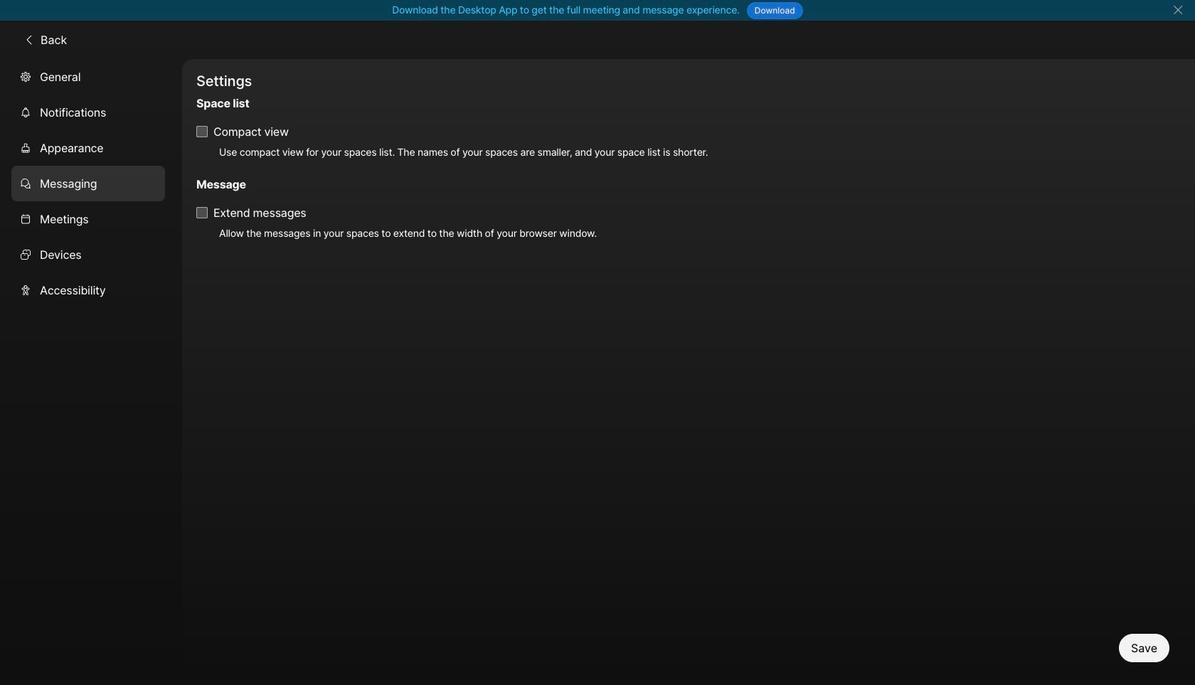 Task type: describe. For each thing, give the bounding box(es) containing it.
settings navigation
[[0, 59, 182, 685]]

appearance tab
[[11, 130, 165, 166]]

devices tab
[[11, 237, 165, 272]]

notifications tab
[[11, 94, 165, 130]]



Task type: locate. For each thing, give the bounding box(es) containing it.
messaging tab
[[11, 166, 165, 201]]

cancel_16 image
[[1173, 4, 1184, 16]]

meetings tab
[[11, 201, 165, 237]]

accessibility tab
[[11, 272, 165, 308]]

general tab
[[11, 59, 165, 94]]



